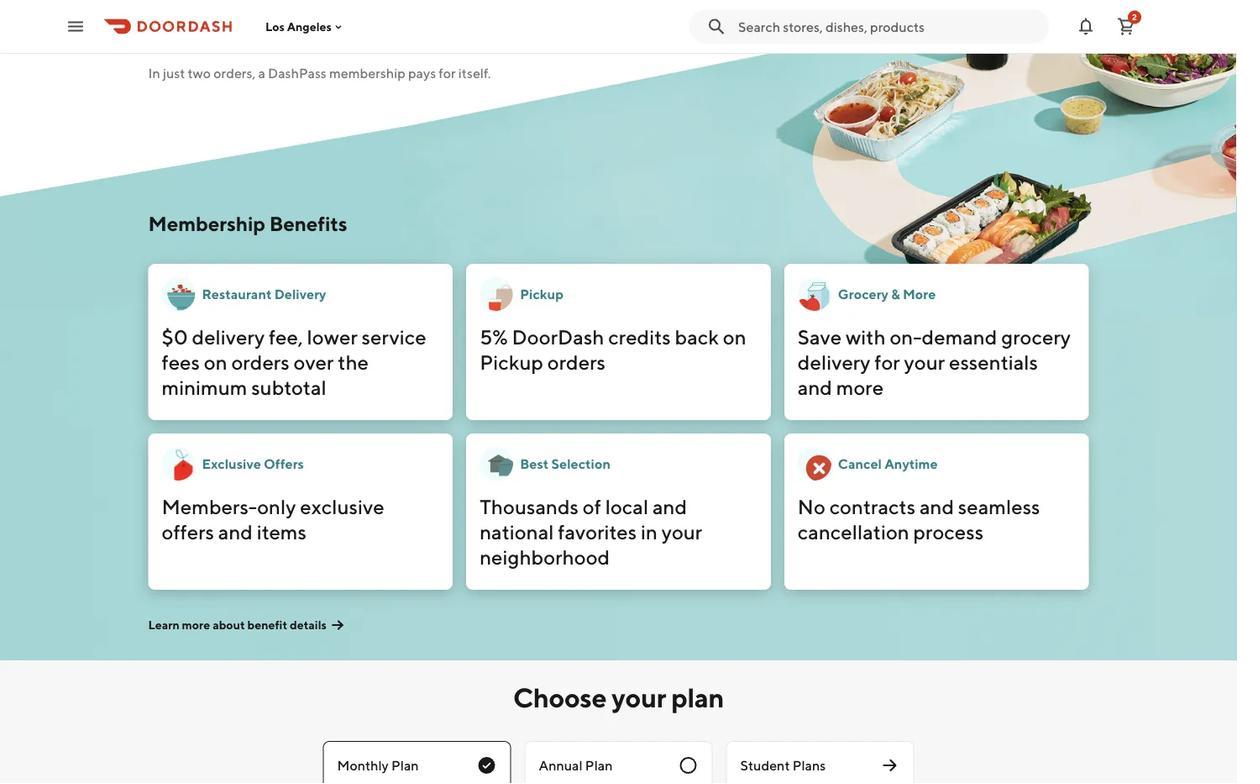 Task type: describe. For each thing, give the bounding box(es) containing it.
grocery & more
[[838, 286, 936, 302]]

doordash
[[512, 325, 605, 349]]

a
[[258, 65, 265, 81]]

for for the
[[298, 10, 341, 50]]

cancel anytime
[[838, 456, 938, 472]]

plans
[[793, 757, 826, 773]]

items
[[257, 520, 307, 544]]

cancellation
[[798, 520, 910, 544]]

open menu image
[[66, 16, 86, 37]]

on-
[[890, 325, 922, 349]]

angeles
[[287, 20, 332, 33]]

of inside the best of your neighborhood, delivered for less
[[286, 0, 317, 10]]

and inside members-only exclusive offers and items
[[218, 520, 253, 544]]

and inside save with on-demand grocery delivery for your essentials and more
[[798, 375, 833, 399]]

plan for annual plan
[[586, 757, 613, 773]]

itself.
[[459, 65, 491, 81]]

essentials
[[949, 350, 1039, 374]]

orders,
[[214, 65, 256, 81]]

learn
[[148, 618, 180, 632]]

best
[[520, 456, 549, 472]]

your left plan
[[612, 681, 666, 713]]

more
[[903, 286, 936, 302]]

offers
[[264, 456, 304, 472]]

no contracts and seamless cancellation process
[[798, 494, 1041, 544]]

learn more about benefit details
[[148, 618, 327, 632]]

benefits
[[269, 211, 348, 235]]

monthly
[[337, 757, 389, 773]]

exclusive offers
[[202, 456, 304, 472]]

on inside $0 delivery fee, lower service fees on orders over the minimum subtotal
[[204, 350, 227, 374]]

your inside thousands of local and national favorites in your neighborhood
[[662, 520, 703, 544]]

2
[[1133, 12, 1138, 22]]

offers
[[162, 520, 214, 544]]

of inside thousands of local and national favorites in your neighborhood
[[583, 494, 601, 518]]

plan for monthly plan
[[392, 757, 419, 773]]

student plans
[[741, 757, 826, 773]]

monthly plan
[[337, 757, 419, 773]]

dashpass
[[268, 65, 327, 81]]

choose
[[513, 681, 607, 713]]

favorites
[[558, 520, 637, 544]]

exclusive
[[300, 494, 384, 518]]

annual
[[539, 757, 583, 773]]

orders inside $0 delivery fee, lower service fees on orders over the minimum subtotal
[[231, 350, 290, 374]]

on inside the 5% doordash credits back on pickup orders
[[723, 325, 747, 349]]

pickup inside the 5% doordash credits back on pickup orders
[[480, 350, 544, 374]]

the
[[338, 350, 369, 374]]

no
[[798, 494, 826, 518]]

for for save
[[875, 350, 900, 374]]

only
[[257, 494, 296, 518]]

over
[[294, 350, 334, 374]]

in
[[148, 65, 160, 81]]

delivery inside save with on-demand grocery delivery for your essentials and more
[[798, 350, 871, 374]]

delivered
[[148, 10, 292, 50]]

save
[[798, 325, 842, 349]]

and inside thousands of local and national favorites in your neighborhood
[[653, 494, 687, 518]]

0 vertical spatial pickup
[[520, 286, 564, 302]]

&
[[892, 286, 900, 302]]

fees
[[162, 350, 200, 374]]

neighborhood,
[[398, 0, 623, 10]]



Task type: locate. For each thing, give the bounding box(es) containing it.
about
[[213, 618, 245, 632]]

on
[[723, 325, 747, 349], [204, 350, 227, 374]]

1 vertical spatial for
[[439, 65, 456, 81]]

grocery
[[838, 286, 889, 302]]

your down on-
[[905, 350, 945, 374]]

delivery
[[274, 286, 326, 302]]

1 vertical spatial delivery
[[798, 350, 871, 374]]

members-only exclusive offers and items
[[162, 494, 384, 544]]

choose your plan
[[513, 681, 724, 713]]

for right pays
[[439, 65, 456, 81]]

los
[[266, 20, 285, 33]]

1 horizontal spatial on
[[723, 325, 747, 349]]

more right learn
[[182, 618, 210, 632]]

2 vertical spatial for
[[875, 350, 900, 374]]

for down on-
[[875, 350, 900, 374]]

2 plan from the left
[[586, 757, 613, 773]]

neighborhood
[[480, 545, 610, 569]]

and inside no contracts and seamless cancellation process
[[920, 494, 955, 518]]

two
[[188, 65, 211, 81]]

1 orders from the left
[[231, 350, 290, 374]]

Store search: begin typing to search for stores available on DoorDash text field
[[739, 17, 1039, 36]]

back
[[675, 325, 719, 349]]

of up los angeles
[[286, 0, 317, 10]]

just
[[163, 65, 185, 81]]

5% doordash credits back on pickup orders
[[480, 325, 747, 374]]

0 vertical spatial on
[[723, 325, 747, 349]]

5%
[[480, 325, 508, 349]]

pays
[[408, 65, 436, 81]]

1 vertical spatial of
[[583, 494, 601, 518]]

los angeles
[[266, 20, 332, 33]]

the
[[148, 0, 206, 10]]

best
[[212, 0, 279, 10]]

contracts
[[830, 494, 916, 518]]

of
[[286, 0, 317, 10], [583, 494, 601, 518]]

1 horizontal spatial for
[[439, 65, 456, 81]]

delivery
[[192, 325, 265, 349], [798, 350, 871, 374]]

0 horizontal spatial delivery
[[192, 325, 265, 349]]

1 horizontal spatial plan
[[586, 757, 613, 773]]

anytime
[[885, 456, 938, 472]]

and up "process"
[[920, 494, 955, 518]]

1 items, open order cart image
[[1117, 16, 1137, 37]]

1 vertical spatial pickup
[[480, 350, 544, 374]]

$0
[[162, 325, 188, 349]]

$0 delivery fee, lower service fees on orders over the minimum subtotal
[[162, 325, 427, 399]]

more down with
[[837, 375, 884, 399]]

0 horizontal spatial on
[[204, 350, 227, 374]]

details
[[290, 618, 327, 632]]

2 horizontal spatial for
[[875, 350, 900, 374]]

restaurant
[[202, 286, 272, 302]]

orders down fee,
[[231, 350, 290, 374]]

your
[[323, 0, 391, 10], [905, 350, 945, 374], [662, 520, 703, 544], [612, 681, 666, 713]]

plan right monthly at the left of the page
[[392, 757, 419, 773]]

your inside save with on-demand grocery delivery for your essentials and more
[[905, 350, 945, 374]]

for
[[298, 10, 341, 50], [439, 65, 456, 81], [875, 350, 900, 374]]

0 vertical spatial delivery
[[192, 325, 265, 349]]

for inside the best of your neighborhood, delivered for less
[[298, 10, 341, 50]]

and down save
[[798, 375, 833, 399]]

delivery inside $0 delivery fee, lower service fees on orders over the minimum subtotal
[[192, 325, 265, 349]]

0 horizontal spatial of
[[286, 0, 317, 10]]

national
[[480, 520, 554, 544]]

1 vertical spatial on
[[204, 350, 227, 374]]

service
[[362, 325, 427, 349]]

members-
[[162, 494, 257, 518]]

fee,
[[269, 325, 303, 349]]

notification bell image
[[1076, 16, 1096, 37]]

plan right the annual
[[586, 757, 613, 773]]

of up favorites
[[583, 494, 601, 518]]

0 vertical spatial more
[[837, 375, 884, 399]]

1 horizontal spatial more
[[837, 375, 884, 399]]

exclusive
[[202, 456, 261, 472]]

delivery down save
[[798, 350, 871, 374]]

thousands
[[480, 494, 579, 518]]

selection
[[552, 456, 611, 472]]

0 horizontal spatial more
[[182, 618, 210, 632]]

and down members-
[[218, 520, 253, 544]]

pickup
[[520, 286, 564, 302], [480, 350, 544, 374]]

credits
[[609, 325, 671, 349]]

pickup up doordash
[[520, 286, 564, 302]]

1 plan from the left
[[392, 757, 419, 773]]

cancel
[[838, 456, 882, 472]]

membership
[[148, 211, 265, 235]]

1 horizontal spatial of
[[583, 494, 601, 518]]

0 horizontal spatial for
[[298, 10, 341, 50]]

your right in
[[662, 520, 703, 544]]

grocery
[[1002, 325, 1071, 349]]

more inside save with on-demand grocery delivery for your essentials and more
[[837, 375, 884, 399]]

seamless
[[959, 494, 1041, 518]]

on right back
[[723, 325, 747, 349]]

0 vertical spatial of
[[286, 0, 317, 10]]

with
[[846, 325, 886, 349]]

less
[[347, 10, 405, 50]]

1 horizontal spatial delivery
[[798, 350, 871, 374]]

annual plan
[[539, 757, 613, 773]]

plan
[[671, 681, 724, 713]]

your up the less
[[323, 0, 391, 10]]

2 button
[[1110, 10, 1144, 43]]

for inside save with on-demand grocery delivery for your essentials and more
[[875, 350, 900, 374]]

lower
[[307, 325, 358, 349]]

in
[[641, 520, 658, 544]]

local
[[606, 494, 649, 518]]

subtotal
[[251, 375, 327, 399]]

los angeles button
[[266, 20, 345, 33]]

membership benefits
[[148, 211, 348, 235]]

and up in
[[653, 494, 687, 518]]

orders
[[231, 350, 290, 374], [548, 350, 606, 374]]

delivery down restaurant
[[192, 325, 265, 349]]

student
[[741, 757, 790, 773]]

for up in just two orders, a dashpass membership pays for itself.
[[298, 10, 341, 50]]

benefit
[[247, 618, 287, 632]]

your inside the best of your neighborhood, delivered for less
[[323, 0, 391, 10]]

orders down doordash
[[548, 350, 606, 374]]

process
[[914, 520, 984, 544]]

membership
[[329, 65, 406, 81]]

2 orders from the left
[[548, 350, 606, 374]]

1 horizontal spatial orders
[[548, 350, 606, 374]]

on up minimum
[[204, 350, 227, 374]]

in just two orders, a dashpass membership pays for itself.
[[148, 65, 491, 81]]

best selection
[[520, 456, 611, 472]]

the best of your neighborhood, delivered for less
[[148, 0, 623, 50]]

0 vertical spatial for
[[298, 10, 341, 50]]

0 horizontal spatial plan
[[392, 757, 419, 773]]

0 horizontal spatial orders
[[231, 350, 290, 374]]

minimum
[[162, 375, 247, 399]]

and
[[798, 375, 833, 399], [653, 494, 687, 518], [920, 494, 955, 518], [218, 520, 253, 544]]

demand
[[922, 325, 998, 349]]

thousands of local and national favorites in your neighborhood
[[480, 494, 703, 569]]

restaurant delivery
[[202, 286, 326, 302]]

pickup down 5% at the left top of the page
[[480, 350, 544, 374]]

orders inside the 5% doordash credits back on pickup orders
[[548, 350, 606, 374]]

plan
[[392, 757, 419, 773], [586, 757, 613, 773]]

more
[[837, 375, 884, 399], [182, 618, 210, 632]]

1 vertical spatial more
[[182, 618, 210, 632]]

save with on-demand grocery delivery for your essentials and more
[[798, 325, 1071, 399]]



Task type: vqa. For each thing, say whether or not it's contained in the screenshot.


